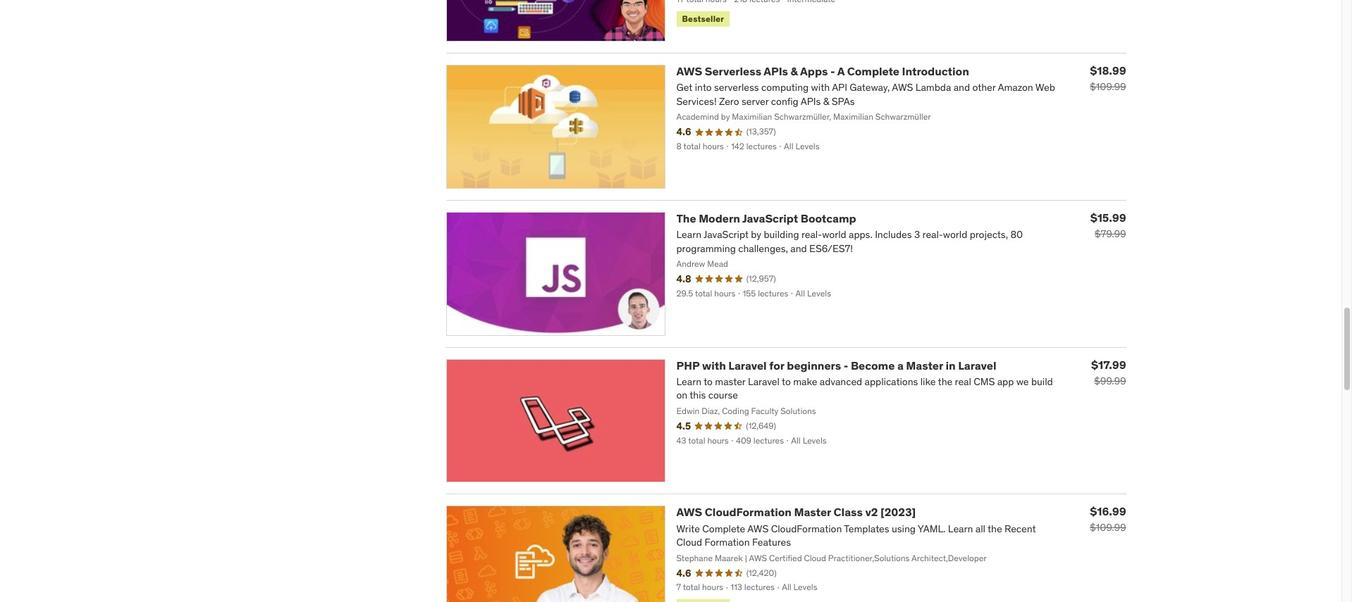 Task type: describe. For each thing, give the bounding box(es) containing it.
[2023]
[[881, 506, 916, 520]]

$15.99
[[1091, 211, 1126, 225]]

2 laravel from the left
[[958, 359, 997, 373]]

$79.99
[[1095, 228, 1126, 240]]

cloudformation
[[705, 506, 792, 520]]

bootcamp
[[801, 211, 856, 225]]

the modern javascript bootcamp
[[677, 211, 856, 225]]

serverless
[[705, 64, 762, 78]]

the modern javascript bootcamp link
[[677, 211, 856, 225]]

beginners
[[787, 359, 841, 373]]

aws for aws serverless apis & apps - a complete introduction
[[677, 64, 702, 78]]

aws serverless apis & apps - a complete introduction
[[677, 64, 969, 78]]

$109.99 for $18.99
[[1090, 80, 1126, 93]]

in
[[946, 359, 956, 373]]

$18.99 $109.99
[[1090, 63, 1126, 93]]

$99.99
[[1094, 375, 1126, 388]]

$16.99
[[1090, 505, 1126, 519]]

- for a
[[831, 64, 835, 78]]

javascript
[[742, 211, 798, 225]]

a
[[897, 359, 904, 373]]

$109.99 for $16.99
[[1090, 522, 1126, 535]]

aws serverless apis & apps - a complete introduction link
[[677, 64, 969, 78]]

for
[[769, 359, 785, 373]]

&
[[791, 64, 798, 78]]

php
[[677, 359, 700, 373]]

class
[[834, 506, 863, 520]]

0 horizontal spatial master
[[794, 506, 831, 520]]

$17.99 $99.99
[[1092, 358, 1126, 388]]



Task type: locate. For each thing, give the bounding box(es) containing it.
complete
[[847, 64, 900, 78]]

2 $109.99 from the top
[[1090, 522, 1126, 535]]

1 laravel from the left
[[729, 359, 767, 373]]

1 vertical spatial $109.99
[[1090, 522, 1126, 535]]

laravel
[[729, 359, 767, 373], [958, 359, 997, 373]]

1 horizontal spatial laravel
[[958, 359, 997, 373]]

1 aws from the top
[[677, 64, 702, 78]]

0 vertical spatial -
[[831, 64, 835, 78]]

aws
[[677, 64, 702, 78], [677, 506, 702, 520]]

modern
[[699, 211, 740, 225]]

with
[[702, 359, 726, 373]]

$18.99
[[1090, 63, 1126, 78]]

php with laravel for beginners - become a master in laravel
[[677, 359, 997, 373]]

$15.99 $79.99
[[1091, 211, 1126, 240]]

aws cloudformation master class v2 [2023]
[[677, 506, 916, 520]]

0 horizontal spatial laravel
[[729, 359, 767, 373]]

apps
[[800, 64, 828, 78]]

laravel left the for
[[729, 359, 767, 373]]

laravel right in
[[958, 359, 997, 373]]

introduction
[[902, 64, 969, 78]]

0 vertical spatial $109.99
[[1090, 80, 1126, 93]]

the
[[677, 211, 696, 225]]

master
[[906, 359, 943, 373], [794, 506, 831, 520]]

- left 'a' at the top right of page
[[831, 64, 835, 78]]

aws for aws cloudformation master class v2 [2023]
[[677, 506, 702, 520]]

1 horizontal spatial -
[[844, 359, 848, 373]]

1 vertical spatial -
[[844, 359, 848, 373]]

become
[[851, 359, 895, 373]]

0 vertical spatial master
[[906, 359, 943, 373]]

$109.99 down $16.99
[[1090, 522, 1126, 535]]

php with laravel for beginners - become a master in laravel link
[[677, 359, 997, 373]]

1 horizontal spatial master
[[906, 359, 943, 373]]

aws left cloudformation
[[677, 506, 702, 520]]

master left class
[[794, 506, 831, 520]]

aws left serverless
[[677, 64, 702, 78]]

$109.99 down '$18.99'
[[1090, 80, 1126, 93]]

apis
[[764, 64, 788, 78]]

$17.99
[[1092, 358, 1126, 372]]

aws cloudformation master class v2 [2023] link
[[677, 506, 916, 520]]

1 vertical spatial aws
[[677, 506, 702, 520]]

- for become
[[844, 359, 848, 373]]

0 horizontal spatial -
[[831, 64, 835, 78]]

a
[[838, 64, 845, 78]]

1 $109.99 from the top
[[1090, 80, 1126, 93]]

$109.99
[[1090, 80, 1126, 93], [1090, 522, 1126, 535]]

2 aws from the top
[[677, 506, 702, 520]]

1 vertical spatial master
[[794, 506, 831, 520]]

-
[[831, 64, 835, 78], [844, 359, 848, 373]]

master right a
[[906, 359, 943, 373]]

0 vertical spatial aws
[[677, 64, 702, 78]]

$16.99 $109.99
[[1090, 505, 1126, 535]]

- left become
[[844, 359, 848, 373]]

v2
[[865, 506, 878, 520]]



Task type: vqa. For each thing, say whether or not it's contained in the screenshot.


